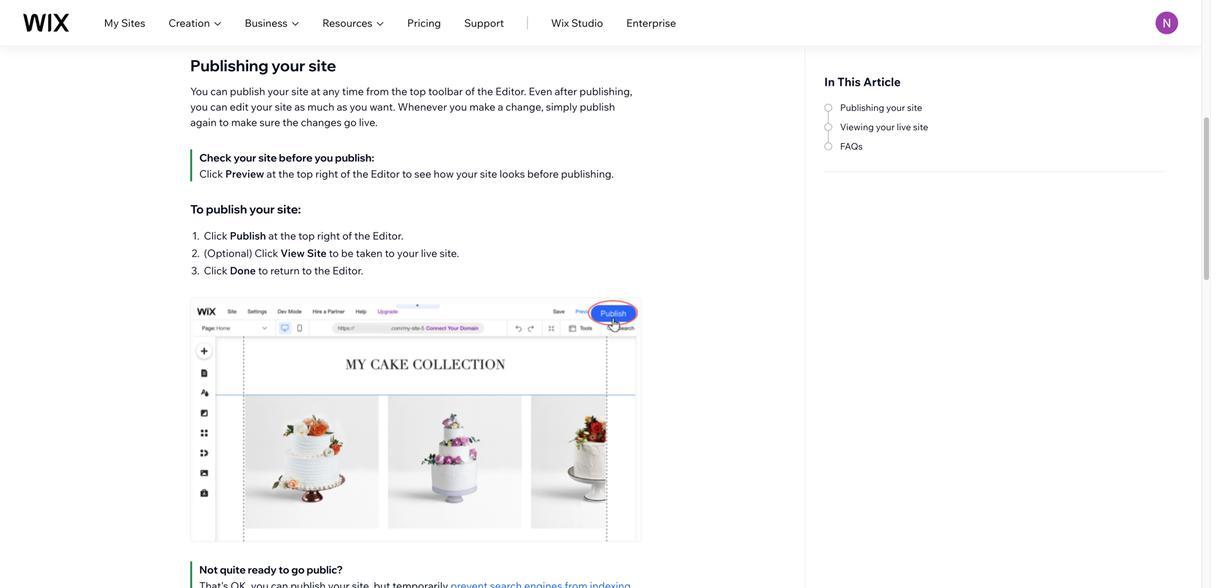 Task type: locate. For each thing, give the bounding box(es) containing it.
to right again
[[219, 116, 229, 129]]

after
[[555, 85, 577, 98]]

2 horizontal spatial editor.
[[496, 85, 527, 98]]

2 vertical spatial at
[[268, 229, 278, 242]]

article
[[864, 75, 901, 89]]

help
[[996, 40, 1015, 52]]

a inside you can publish your site at any time from the top toolbar of the editor. even after publishing, you can edit your site as much as you want. whenever you make a change, simply publish again to make sure the changes go live.
[[498, 100, 504, 113]]

site left 'looks'
[[480, 167, 497, 180]]

make
[[470, 100, 496, 113], [231, 116, 257, 129]]

you
[[190, 85, 208, 98]]

profile image image
[[1156, 12, 1179, 34]]

of inside you can publish your site at any time from the top toolbar of the editor. even after publishing, you can edit your site as much as you want. whenever you make a change, simply publish again to make sure the changes go live.
[[465, 85, 475, 98]]

1 vertical spatial editor.
[[373, 229, 404, 242]]

publish up "edit"
[[230, 85, 265, 98]]

1 horizontal spatial as
[[337, 100, 348, 113]]

1 vertical spatial live
[[421, 247, 438, 260]]

live.
[[359, 116, 378, 129]]

0 vertical spatial live
[[897, 121, 912, 133]]

matched
[[842, 40, 880, 52]]

editor. up taken
[[373, 229, 404, 242]]

how
[[434, 167, 454, 180]]

1 vertical spatial wix
[[908, 40, 924, 52]]

0 vertical spatial make
[[470, 100, 496, 113]]

1 vertical spatial right
[[317, 229, 340, 242]]

right up site
[[317, 229, 340, 242]]

0 vertical spatial at
[[311, 85, 321, 98]]

site:
[[277, 202, 301, 216]]

site up much
[[291, 85, 309, 98]]

at right 'preview'
[[267, 167, 276, 180]]

to left 'see' at the top
[[402, 167, 412, 180]]

0 vertical spatial can
[[979, 40, 994, 52]]

right down publish: on the top of page
[[315, 167, 338, 180]]

as left much
[[295, 100, 305, 113]]

1 horizontal spatial make
[[470, 100, 496, 113]]

change,
[[506, 100, 544, 113]]

0 horizontal spatial a
[[498, 100, 504, 113]]

0 vertical spatial before
[[279, 151, 313, 164]]

0 horizontal spatial go
[[291, 564, 305, 576]]

site up any
[[308, 56, 336, 75]]

can left "edit"
[[210, 100, 228, 113]]

publishing your site down business
[[190, 56, 336, 75]]

you can publish your site at any time from the top toolbar of the editor. even after publishing, you can edit your site as much as you want. whenever you make a change, simply publish again to make sure the changes go live.
[[190, 85, 633, 129]]

editor. up change,
[[496, 85, 527, 98]]

2 vertical spatial top
[[299, 229, 315, 242]]

of right toolbar
[[465, 85, 475, 98]]

0 vertical spatial of
[[465, 85, 475, 98]]

make down "edit"
[[231, 116, 257, 129]]

go
[[344, 116, 357, 129], [291, 564, 305, 576]]

1 as from the left
[[295, 100, 305, 113]]

you down toolbar
[[450, 100, 467, 113]]

you
[[1017, 40, 1032, 52], [190, 100, 208, 113], [350, 100, 367, 113], [450, 100, 467, 113], [315, 151, 333, 164]]

from
[[366, 85, 389, 98]]

to inside check your site before you publish: click preview at the top right of the editor to see how your site looks before publishing.
[[402, 167, 412, 180]]

before right 'looks'
[[528, 167, 559, 180]]

much
[[308, 100, 335, 113]]

right
[[315, 167, 338, 180], [317, 229, 340, 242]]

1 vertical spatial make
[[231, 116, 257, 129]]

1 vertical spatial before
[[528, 167, 559, 180]]

1 vertical spatial top
[[297, 167, 313, 180]]

a inside get matched with a wix partner who can help you reach your site goals.
[[902, 40, 906, 52]]

before
[[279, 151, 313, 164], [528, 167, 559, 180]]

site
[[871, 52, 886, 63], [308, 56, 336, 75], [291, 85, 309, 98], [275, 100, 292, 113], [908, 102, 923, 113], [914, 121, 929, 133], [258, 151, 277, 164], [480, 167, 497, 180]]

0 horizontal spatial live
[[421, 247, 438, 260]]

1 horizontal spatial before
[[528, 167, 559, 180]]

editor
[[371, 167, 400, 180]]

publishing your site
[[190, 56, 336, 75], [840, 102, 923, 113]]

of
[[465, 85, 475, 98], [341, 167, 350, 180], [343, 229, 352, 242]]

a up goals.
[[902, 40, 906, 52]]

0 vertical spatial get
[[825, 40, 840, 52]]

to right done
[[258, 264, 268, 277]]

your inside get matched with a wix partner who can help you reach your site goals.
[[850, 52, 869, 63]]

top inside click publish at the top right of the editor. (optional) click view site to be taken to your live site. click done to return to the editor.
[[299, 229, 315, 242]]

0 horizontal spatial make
[[231, 116, 257, 129]]

publishing your site up viewing your live site
[[840, 102, 923, 113]]

1 vertical spatial publishing your site
[[840, 102, 923, 113]]

go left public?
[[291, 564, 305, 576]]

top inside check your site before you publish: click preview at the top right of the editor to see how your site looks before publishing.
[[297, 167, 313, 180]]

get matched link
[[825, 75, 888, 89]]

2 vertical spatial of
[[343, 229, 352, 242]]

site up 'preview'
[[258, 151, 277, 164]]

at right publish
[[268, 229, 278, 242]]

the down publish: on the top of page
[[353, 167, 369, 180]]

1 horizontal spatial publishing your site
[[840, 102, 923, 113]]

live right 'viewing'
[[897, 121, 912, 133]]

1 vertical spatial of
[[341, 167, 350, 180]]

the up view
[[280, 229, 296, 242]]

the right sure
[[283, 116, 299, 129]]

get for get matched
[[832, 77, 846, 87]]

you inside check your site before you publish: click preview at the top right of the editor to see how your site looks before publishing.
[[315, 151, 333, 164]]

live left site.
[[421, 247, 438, 260]]

not quite ready to go public?
[[199, 564, 343, 576]]

at inside you can publish your site at any time from the top toolbar of the editor. even after publishing, you can edit your site as much as you want. whenever you make a change, simply publish again to make sure the changes go live.
[[311, 85, 321, 98]]

of inside click publish at the top right of the editor. (optional) click view site to be taken to your live site. click done to return to the editor.
[[343, 229, 352, 242]]

0 vertical spatial right
[[315, 167, 338, 180]]

your
[[850, 52, 869, 63], [272, 56, 305, 75], [268, 85, 289, 98], [251, 100, 273, 113], [887, 102, 906, 113], [876, 121, 895, 133], [234, 151, 256, 164], [456, 167, 478, 180], [249, 202, 275, 216], [397, 247, 419, 260]]

public?
[[307, 564, 343, 576]]

of up be
[[343, 229, 352, 242]]

at
[[311, 85, 321, 98], [267, 167, 276, 180], [268, 229, 278, 242]]

to down site
[[302, 264, 312, 277]]

go left live.
[[344, 116, 357, 129]]

you right help
[[1017, 40, 1032, 52]]

top up site:
[[297, 167, 313, 180]]

top up site
[[299, 229, 315, 242]]

publishing
[[190, 56, 269, 75], [840, 102, 885, 113]]

get inside get matched link
[[832, 77, 846, 87]]

my sites link
[[104, 15, 145, 31]]

0 horizontal spatial publishing
[[190, 56, 269, 75]]

wix inside get matched with a wix partner who can help you reach your site goals.
[[908, 40, 924, 52]]

publishing.
[[561, 167, 614, 180]]

return
[[270, 264, 300, 277]]

get matched
[[832, 77, 880, 87]]

the right from at the top left of page
[[392, 85, 407, 98]]

publishing up 'viewing'
[[840, 102, 885, 113]]

you down you
[[190, 100, 208, 113]]

1 vertical spatial publishing
[[840, 102, 885, 113]]

site
[[307, 247, 327, 260]]

the right toolbar
[[477, 85, 493, 98]]

live
[[897, 121, 912, 133], [421, 247, 438, 260]]

wix
[[551, 16, 569, 29], [908, 40, 924, 52]]

who
[[960, 40, 977, 52]]

a
[[902, 40, 906, 52], [498, 100, 504, 113]]

view
[[281, 247, 305, 260]]

you left publish: on the top of page
[[315, 151, 333, 164]]

2 vertical spatial editor.
[[333, 264, 364, 277]]

1 vertical spatial a
[[498, 100, 504, 113]]

2 vertical spatial can
[[210, 100, 228, 113]]

right inside click publish at the top right of the editor. (optional) click view site to be taken to your live site. click done to return to the editor.
[[317, 229, 340, 242]]

editor. inside you can publish your site at any time from the top toolbar of the editor. even after publishing, you can edit your site as much as you want. whenever you make a change, simply publish again to make sure the changes go live.
[[496, 85, 527, 98]]

publish right to
[[206, 202, 247, 216]]

wix left the studio on the left top
[[551, 16, 569, 29]]

get inside get matched with a wix partner who can help you reach your site goals.
[[825, 40, 840, 52]]

as down any
[[337, 100, 348, 113]]

wix up goals.
[[908, 40, 924, 52]]

the
[[392, 85, 407, 98], [477, 85, 493, 98], [283, 116, 299, 129], [278, 167, 294, 180], [353, 167, 369, 180], [280, 229, 296, 242], [354, 229, 370, 242], [314, 264, 330, 277]]

business button
[[245, 15, 299, 31]]

get
[[825, 40, 840, 52], [832, 77, 846, 87]]

1 vertical spatial get
[[832, 77, 846, 87]]

the down site
[[314, 264, 330, 277]]

even
[[529, 85, 553, 98]]

top for toolbar
[[410, 85, 426, 98]]

at left any
[[311, 85, 321, 98]]

top
[[410, 85, 426, 98], [297, 167, 313, 180], [299, 229, 315, 242]]

to
[[219, 116, 229, 129], [402, 167, 412, 180], [329, 247, 339, 260], [385, 247, 395, 260], [258, 264, 268, 277], [302, 264, 312, 277], [279, 564, 289, 576]]

0 horizontal spatial as
[[295, 100, 305, 113]]

whenever
[[398, 100, 447, 113]]

site down with
[[871, 52, 886, 63]]

want.
[[370, 100, 396, 113]]

check your site before you publish: click preview at the top right of the editor to see how your site looks before publishing.
[[199, 151, 617, 180]]

click down check
[[199, 167, 223, 180]]

1 horizontal spatial go
[[344, 116, 357, 129]]

in
[[825, 75, 835, 89]]

0 vertical spatial wix
[[551, 16, 569, 29]]

1 horizontal spatial publishing
[[840, 102, 885, 113]]

publish down publishing,
[[580, 100, 615, 113]]

site up sure
[[275, 100, 292, 113]]

of inside check your site before you publish: click preview at the top right of the editor to see how your site looks before publishing.
[[341, 167, 350, 180]]

can right you
[[211, 85, 228, 98]]

0 vertical spatial publishing your site
[[190, 56, 336, 75]]

enterprise
[[627, 16, 676, 29]]

any
[[323, 85, 340, 98]]

support
[[464, 16, 504, 29]]

before down "changes"
[[279, 151, 313, 164]]

of down publish: on the top of page
[[341, 167, 350, 180]]

editor.
[[496, 85, 527, 98], [373, 229, 404, 242], [333, 264, 364, 277]]

1 vertical spatial go
[[291, 564, 305, 576]]

click
[[199, 167, 223, 180], [204, 229, 228, 242], [255, 247, 278, 260], [204, 264, 228, 277]]

make left change,
[[470, 100, 496, 113]]

partner
[[926, 40, 957, 52]]

get matched with a wix partner who can help you reach your site goals.
[[825, 40, 1032, 63]]

enterprise link
[[627, 15, 676, 31]]

toolbar
[[428, 85, 463, 98]]

1 horizontal spatial live
[[897, 121, 912, 133]]

0 vertical spatial top
[[410, 85, 426, 98]]

with
[[882, 40, 900, 52]]

can right who
[[979, 40, 994, 52]]

2 as from the left
[[337, 100, 348, 113]]

a left change,
[[498, 100, 504, 113]]

1 vertical spatial publish
[[580, 100, 615, 113]]

top up whenever
[[410, 85, 426, 98]]

0 vertical spatial editor.
[[496, 85, 527, 98]]

as
[[295, 100, 305, 113], [337, 100, 348, 113]]

0 horizontal spatial before
[[279, 151, 313, 164]]

at inside click publish at the top right of the editor. (optional) click view site to be taken to your live site. click done to return to the editor.
[[268, 229, 278, 242]]

to right taken
[[385, 247, 395, 260]]

1 horizontal spatial wix
[[908, 40, 924, 52]]

0 vertical spatial a
[[902, 40, 906, 52]]

0 vertical spatial publish
[[230, 85, 265, 98]]

can
[[979, 40, 994, 52], [211, 85, 228, 98], [210, 100, 228, 113]]

publishing up you
[[190, 56, 269, 75]]

1 vertical spatial at
[[267, 167, 276, 180]]

editor. down be
[[333, 264, 364, 277]]

top inside you can publish your site at any time from the top toolbar of the editor. even after publishing, you can edit your site as much as you want. whenever you make a change, simply publish again to make sure the changes go live.
[[410, 85, 426, 98]]

0 vertical spatial publishing
[[190, 56, 269, 75]]

top for right
[[297, 167, 313, 180]]

click down publish
[[255, 247, 278, 260]]

0 vertical spatial go
[[344, 116, 357, 129]]

edit
[[230, 100, 249, 113]]

1 horizontal spatial a
[[902, 40, 906, 52]]

publish
[[230, 85, 265, 98], [580, 100, 615, 113], [206, 202, 247, 216]]



Task type: vqa. For each thing, say whether or not it's contained in the screenshot.
a in the Get matched with a Wix Partner who can help you reach your site goals.
yes



Task type: describe. For each thing, give the bounding box(es) containing it.
go inside you can publish your site at any time from the top toolbar of the editor. even after publishing, you can edit your site as much as you want. whenever you make a change, simply publish again to make sure the changes go live.
[[344, 116, 357, 129]]

changes
[[301, 116, 342, 129]]

publish
[[230, 229, 266, 242]]

my sites
[[104, 16, 145, 29]]

0 horizontal spatial publishing your site
[[190, 56, 336, 75]]

creation button
[[169, 15, 222, 31]]

to left be
[[329, 247, 339, 260]]

at inside check your site before you publish: click preview at the top right of the editor to see how your site looks before publishing.
[[267, 167, 276, 180]]

in this article
[[825, 75, 901, 89]]

2 vertical spatial publish
[[206, 202, 247, 216]]

publish:
[[335, 151, 374, 164]]

site right 'viewing'
[[914, 121, 929, 133]]

1 horizontal spatial editor.
[[373, 229, 404, 242]]

you inside get matched with a wix partner who can help you reach your site goals.
[[1017, 40, 1032, 52]]

wix studio
[[551, 16, 603, 29]]

this
[[838, 75, 861, 89]]

studio
[[572, 16, 603, 29]]

viewing your live site
[[840, 121, 929, 133]]

business
[[245, 16, 288, 29]]

ready
[[248, 564, 277, 576]]

goals.
[[888, 52, 913, 63]]

pricing
[[407, 16, 441, 29]]

get for get matched with a wix partner who can help you reach your site goals.
[[825, 40, 840, 52]]

can inside get matched with a wix partner who can help you reach your site goals.
[[979, 40, 994, 52]]

pricing link
[[407, 15, 441, 31]]

of for toolbar
[[465, 85, 475, 98]]

quite
[[220, 564, 246, 576]]

you down time
[[350, 100, 367, 113]]

sure
[[260, 116, 280, 129]]

done
[[230, 264, 256, 277]]

click up (optional)
[[204, 229, 228, 242]]

right inside check your site before you publish: click preview at the top right of the editor to see how your site looks before publishing.
[[315, 167, 338, 180]]

to
[[190, 202, 204, 216]]

time
[[342, 85, 364, 98]]

live inside click publish at the top right of the editor. (optional) click view site to be taken to your live site. click done to return to the editor.
[[421, 247, 438, 260]]

site.
[[440, 247, 459, 260]]

your inside click publish at the top right of the editor. (optional) click view site to be taken to your live site. click done to return to the editor.
[[397, 247, 419, 260]]

1 vertical spatial can
[[211, 85, 228, 98]]

site up viewing your live site
[[908, 102, 923, 113]]

support link
[[464, 15, 504, 31]]

wix studio link
[[551, 15, 603, 31]]

reach
[[825, 52, 848, 63]]

(optional)
[[204, 247, 252, 260]]

click down (optional)
[[204, 264, 228, 277]]

click publish at the top right of the editor. (optional) click view site to be taken to your live site. click done to return to the editor.
[[204, 229, 459, 277]]

check
[[199, 151, 232, 164]]

looks
[[500, 167, 525, 180]]

see
[[415, 167, 432, 180]]

publishing,
[[580, 85, 633, 98]]

the up site:
[[278, 167, 294, 180]]

viewing
[[840, 121, 874, 133]]

preview
[[225, 167, 264, 180]]

to right the ready
[[279, 564, 289, 576]]

resources button
[[323, 15, 384, 31]]

sites
[[121, 16, 145, 29]]

click inside check your site before you publish: click preview at the top right of the editor to see how your site looks before publishing.
[[199, 167, 223, 180]]

faqs
[[840, 141, 863, 152]]

matched
[[848, 77, 880, 87]]

resources
[[323, 16, 373, 29]]

again
[[190, 116, 217, 129]]

the up taken
[[354, 229, 370, 242]]

to inside you can publish your site at any time from the top toolbar of the editor. even after publishing, you can edit your site as much as you want. whenever you make a change, simply publish again to make sure the changes go live.
[[219, 116, 229, 129]]

my
[[104, 16, 119, 29]]

site inside get matched with a wix partner who can help you reach your site goals.
[[871, 52, 886, 63]]

to publish your site:
[[190, 202, 301, 216]]

creation
[[169, 16, 210, 29]]

of for right
[[341, 167, 350, 180]]

0 horizontal spatial editor.
[[333, 264, 364, 277]]

simply
[[546, 100, 578, 113]]

0 horizontal spatial wix
[[551, 16, 569, 29]]

be
[[341, 247, 354, 260]]

not
[[199, 564, 218, 576]]

taken
[[356, 247, 383, 260]]



